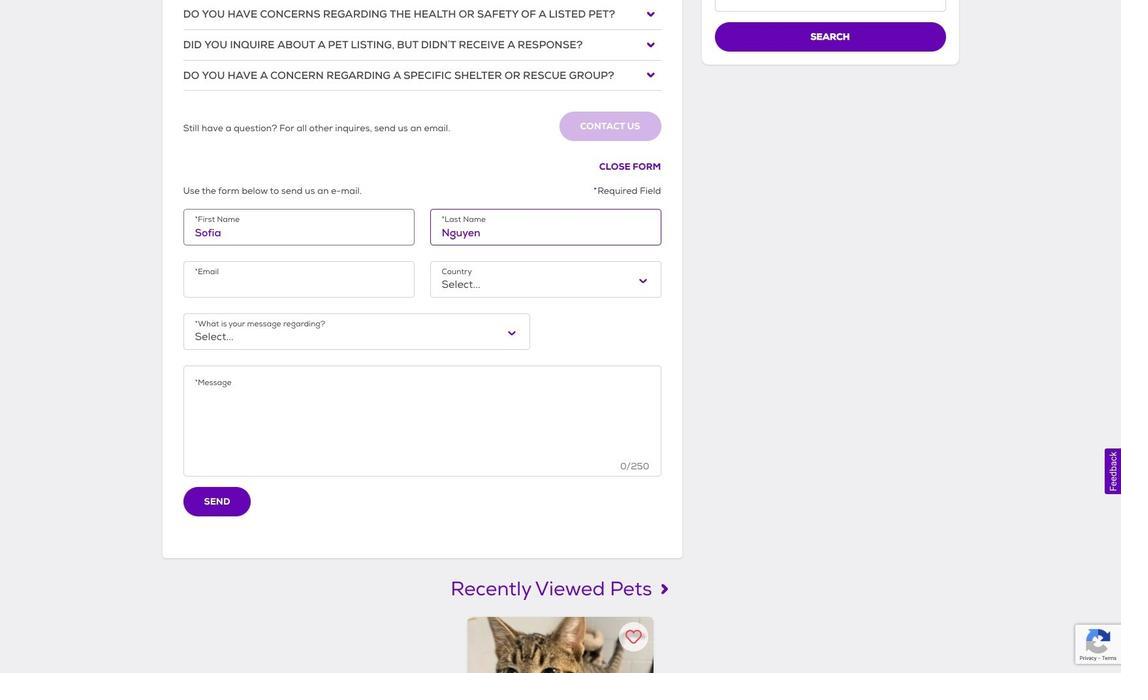 Task type: locate. For each thing, give the bounding box(es) containing it.
1 vertical spatial 22512 image
[[647, 41, 655, 49]]

None text field
[[715, 0, 946, 12], [195, 226, 403, 241], [195, 389, 650, 441], [715, 0, 946, 12], [195, 226, 403, 241], [195, 389, 650, 441]]

22512 image
[[647, 11, 655, 18], [647, 41, 655, 49]]

kiwi, adoptable, young female domestic short hair, in greenwood, ms. image
[[468, 618, 654, 674]]

1 22512 image from the top
[[647, 11, 655, 18]]

None text field
[[442, 226, 650, 241]]

0 vertical spatial 22512 image
[[647, 11, 655, 18]]

22512 image
[[647, 71, 655, 79]]



Task type: describe. For each thing, give the bounding box(es) containing it.
2 22512 image from the top
[[647, 41, 655, 49]]

favorite kiwi image
[[626, 629, 642, 646]]



Task type: vqa. For each thing, say whether or not it's contained in the screenshot.
second 22512 icon from the top
yes



